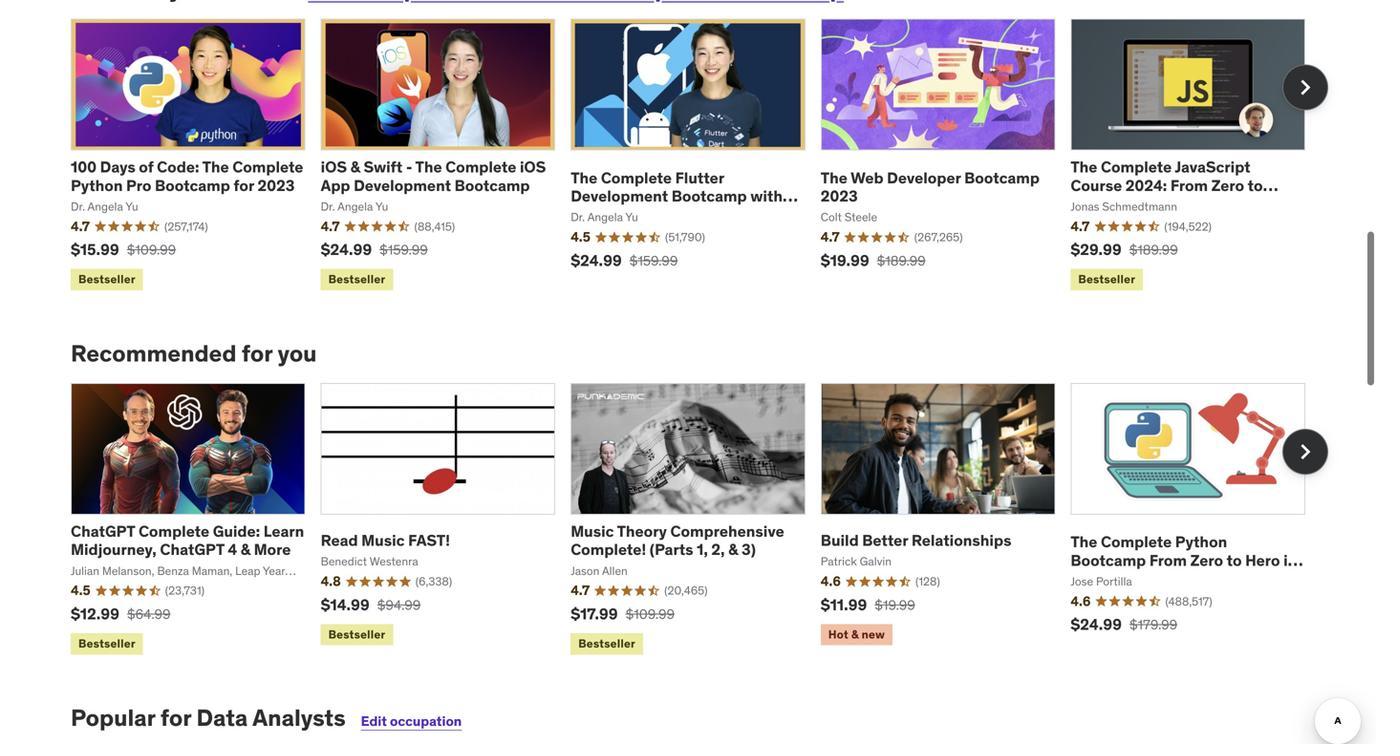 Task type: locate. For each thing, give the bounding box(es) containing it.
expert!
[[1071, 194, 1123, 214]]

development right app at left top
[[354, 176, 451, 195]]

1 vertical spatial zero
[[1190, 551, 1223, 570]]

for left you
[[242, 339, 273, 368]]

the inside the complete python bootcamp from zero to hero in python
[[1071, 532, 1097, 552]]

development left flutter
[[571, 186, 668, 206]]

carousel element
[[71, 19, 1328, 294], [71, 383, 1328, 659]]

music left theory
[[571, 522, 614, 541]]

read music fast! link
[[321, 531, 450, 550]]

swift
[[364, 157, 403, 177]]

for
[[234, 176, 254, 195], [242, 339, 273, 368], [160, 704, 191, 732]]

1 horizontal spatial to
[[1248, 176, 1263, 195]]

for inside 100 days of code: the complete python pro bootcamp for 2023
[[234, 176, 254, 195]]

0 vertical spatial carousel element
[[71, 19, 1328, 294]]

zero right 2024:
[[1211, 176, 1244, 195]]

to
[[1248, 176, 1263, 195], [1227, 551, 1242, 570]]

& right 2,
[[728, 540, 738, 560]]

3)
[[742, 540, 756, 560]]

100 days of code: the complete python pro bootcamp for 2023
[[71, 157, 303, 195]]

code:
[[157, 157, 199, 177]]

complete inside chatgpt complete guide: learn midjourney, chatgpt 4 & more
[[139, 522, 209, 541]]

recommended for you
[[71, 339, 317, 368]]

from right 2024:
[[1170, 176, 1208, 195]]

complete inside the complete flutter development bootcamp with dart
[[601, 168, 672, 188]]

next image for the complete javascript course 2024: from zero to expert!
[[1290, 72, 1321, 103]]

python inside 100 days of code: the complete python pro bootcamp for 2023
[[71, 176, 123, 195]]

bootcamp inside the complete flutter development bootcamp with dart
[[672, 186, 747, 206]]

0 vertical spatial from
[[1170, 176, 1208, 195]]

zero inside 'the complete javascript course 2024: from zero to expert!'
[[1211, 176, 1244, 195]]

course
[[1071, 176, 1122, 195]]

0 horizontal spatial 2023
[[258, 176, 295, 195]]

to inside 'the complete javascript course 2024: from zero to expert!'
[[1248, 176, 1263, 195]]

from inside 'the complete javascript course 2024: from zero to expert!'
[[1170, 176, 1208, 195]]

of
[[139, 157, 153, 177]]

pro
[[126, 176, 151, 195]]

4
[[228, 540, 237, 560]]

1 horizontal spatial music
[[571, 522, 614, 541]]

1 horizontal spatial chatgpt
[[160, 540, 224, 560]]

0 horizontal spatial to
[[1227, 551, 1242, 570]]

zero inside the complete python bootcamp from zero to hero in python
[[1190, 551, 1223, 570]]

complete!
[[571, 540, 646, 560]]

music theory comprehensive complete! (parts 1, 2, & 3)
[[571, 522, 784, 560]]

carousel element containing chatgpt complete guide: learn midjourney, chatgpt 4 & more
[[71, 383, 1328, 659]]

app
[[321, 176, 350, 195]]

0 horizontal spatial music
[[361, 531, 405, 550]]

music
[[571, 522, 614, 541], [361, 531, 405, 550]]

development
[[354, 176, 451, 195], [571, 186, 668, 206]]

zero left hero
[[1190, 551, 1223, 570]]

bootcamp inside ios & swift - the complete ios app development bootcamp
[[455, 176, 530, 195]]

&
[[350, 157, 360, 177], [241, 540, 250, 560], [728, 540, 738, 560]]

complete for the complete flutter development bootcamp with dart
[[601, 168, 672, 188]]

0 vertical spatial next image
[[1290, 72, 1321, 103]]

ios
[[321, 157, 347, 177], [520, 157, 546, 177]]

complete for the complete javascript course 2024: from zero to expert!
[[1101, 157, 1172, 177]]

the complete python bootcamp from zero to hero in python link
[[1071, 532, 1303, 589]]

the for the complete python bootcamp from zero to hero in python
[[1071, 532, 1097, 552]]

1 vertical spatial for
[[242, 339, 273, 368]]

for for you
[[242, 339, 273, 368]]

2 carousel element from the top
[[71, 383, 1328, 659]]

0 horizontal spatial ios
[[321, 157, 347, 177]]

from
[[1170, 176, 1208, 195], [1149, 551, 1187, 570]]

1 horizontal spatial 2023
[[821, 186, 858, 206]]

for left data
[[160, 704, 191, 732]]

in
[[1283, 551, 1297, 570]]

0 vertical spatial to
[[1248, 176, 1263, 195]]

& right app at left top
[[350, 157, 360, 177]]

chatgpt
[[71, 522, 135, 541], [160, 540, 224, 560]]

2 vertical spatial for
[[160, 704, 191, 732]]

from left hero
[[1149, 551, 1187, 570]]

2 ios from the left
[[520, 157, 546, 177]]

python
[[71, 176, 123, 195], [1175, 532, 1227, 552], [1071, 569, 1123, 589]]

zero
[[1211, 176, 1244, 195], [1190, 551, 1223, 570]]

& inside the music theory comprehensive complete! (parts 1, 2, & 3)
[[728, 540, 738, 560]]

popular
[[71, 704, 155, 732]]

2023 right with
[[821, 186, 858, 206]]

you
[[278, 339, 317, 368]]

the inside 'the complete javascript course 2024: from zero to expert!'
[[1071, 157, 1097, 177]]

ios & swift - the complete ios app development bootcamp link
[[321, 157, 546, 195]]

complete inside the complete python bootcamp from zero to hero in python
[[1101, 532, 1172, 552]]

2 vertical spatial python
[[1071, 569, 1123, 589]]

0 horizontal spatial python
[[71, 176, 123, 195]]

complete inside 'the complete javascript course 2024: from zero to expert!'
[[1101, 157, 1172, 177]]

& inside ios & swift - the complete ios app development bootcamp
[[350, 157, 360, 177]]

guide:
[[213, 522, 260, 541]]

the
[[202, 157, 229, 177], [415, 157, 442, 177], [1071, 157, 1097, 177], [571, 168, 597, 188], [821, 168, 847, 188], [1071, 532, 1097, 552]]

to inside the complete python bootcamp from zero to hero in python
[[1227, 551, 1242, 570]]

carousel element containing 100 days of code: the complete python pro bootcamp for 2023
[[71, 19, 1328, 294]]

1 horizontal spatial &
[[350, 157, 360, 177]]

the inside 100 days of code: the complete python pro bootcamp for 2023
[[202, 157, 229, 177]]

the web developer bootcamp 2023
[[821, 168, 1040, 206]]

1 vertical spatial to
[[1227, 551, 1242, 570]]

1 vertical spatial from
[[1149, 551, 1187, 570]]

1 horizontal spatial development
[[571, 186, 668, 206]]

2023
[[258, 176, 295, 195], [821, 186, 858, 206]]

2 horizontal spatial &
[[728, 540, 738, 560]]

1 vertical spatial python
[[1175, 532, 1227, 552]]

read music fast!
[[321, 531, 450, 550]]

1 horizontal spatial ios
[[520, 157, 546, 177]]

dart
[[571, 205, 603, 224]]

2 next image from the top
[[1290, 437, 1321, 467]]

1 carousel element from the top
[[71, 19, 1328, 294]]

the inside the complete flutter development bootcamp with dart
[[571, 168, 597, 188]]

for right the code:
[[234, 176, 254, 195]]

0 vertical spatial zero
[[1211, 176, 1244, 195]]

& right 4
[[241, 540, 250, 560]]

analysts
[[252, 704, 346, 732]]

1 vertical spatial next image
[[1290, 437, 1321, 467]]

next image
[[1290, 72, 1321, 103], [1290, 437, 1321, 467]]

complete inside ios & swift - the complete ios app development bootcamp
[[445, 157, 516, 177]]

1 next image from the top
[[1290, 72, 1321, 103]]

0 horizontal spatial development
[[354, 176, 451, 195]]

2023 left app at left top
[[258, 176, 295, 195]]

the inside the web developer bootcamp 2023
[[821, 168, 847, 188]]

midjourney,
[[71, 540, 157, 560]]

0 horizontal spatial &
[[241, 540, 250, 560]]

bootcamp
[[964, 168, 1040, 188], [155, 176, 230, 195], [455, 176, 530, 195], [672, 186, 747, 206], [1071, 551, 1146, 570]]

the web developer bootcamp 2023 link
[[821, 168, 1040, 206]]

from inside the complete python bootcamp from zero to hero in python
[[1149, 551, 1187, 570]]

0 vertical spatial for
[[234, 176, 254, 195]]

the inside ios & swift - the complete ios app development bootcamp
[[415, 157, 442, 177]]

0 vertical spatial python
[[71, 176, 123, 195]]

music right read
[[361, 531, 405, 550]]

1 vertical spatial carousel element
[[71, 383, 1328, 659]]

complete
[[232, 157, 303, 177], [445, 157, 516, 177], [1101, 157, 1172, 177], [601, 168, 672, 188], [139, 522, 209, 541], [1101, 532, 1172, 552]]

bootcamp inside 100 days of code: the complete python pro bootcamp for 2023
[[155, 176, 230, 195]]

ios & swift - the complete ios app development bootcamp
[[321, 157, 546, 195]]

popular for data analysts
[[71, 704, 346, 732]]

& inside chatgpt complete guide: learn midjourney, chatgpt 4 & more
[[241, 540, 250, 560]]



Task type: describe. For each thing, give the bounding box(es) containing it.
hero
[[1245, 551, 1280, 570]]

music inside the music theory comprehensive complete! (parts 1, 2, & 3)
[[571, 522, 614, 541]]

build better relationships link
[[821, 531, 1011, 550]]

(parts
[[650, 540, 693, 560]]

complete inside 100 days of code: the complete python pro bootcamp for 2023
[[232, 157, 303, 177]]

complete for chatgpt complete guide: learn midjourney, chatgpt 4 & more
[[139, 522, 209, 541]]

occupation
[[390, 713, 462, 730]]

web
[[851, 168, 884, 188]]

the complete python bootcamp from zero to hero in python
[[1071, 532, 1297, 589]]

development inside ios & swift - the complete ios app development bootcamp
[[354, 176, 451, 195]]

flutter
[[675, 168, 724, 188]]

relationships
[[911, 531, 1011, 550]]

fast!
[[408, 531, 450, 550]]

comprehensive
[[670, 522, 784, 541]]

developer
[[887, 168, 961, 188]]

1,
[[697, 540, 708, 560]]

chatgpt complete guide: learn midjourney, chatgpt 4 & more link
[[71, 522, 304, 560]]

the complete flutter development bootcamp with dart link
[[571, 168, 798, 224]]

2,
[[711, 540, 725, 560]]

1 ios from the left
[[321, 157, 347, 177]]

with
[[750, 186, 783, 206]]

for for data
[[160, 704, 191, 732]]

2 horizontal spatial python
[[1175, 532, 1227, 552]]

edit occupation button
[[361, 713, 462, 730]]

better
[[862, 531, 908, 550]]

2023 inside 100 days of code: the complete python pro bootcamp for 2023
[[258, 176, 295, 195]]

more
[[254, 540, 291, 560]]

the complete flutter development bootcamp with dart
[[571, 168, 783, 224]]

bootcamp inside the complete python bootcamp from zero to hero in python
[[1071, 551, 1146, 570]]

development inside the complete flutter development bootcamp with dart
[[571, 186, 668, 206]]

the for the complete flutter development bootcamp with dart
[[571, 168, 597, 188]]

chatgpt complete guide: learn midjourney, chatgpt 4 & more
[[71, 522, 304, 560]]

complete for the complete python bootcamp from zero to hero in python
[[1101, 532, 1172, 552]]

0 horizontal spatial chatgpt
[[71, 522, 135, 541]]

& for learn
[[241, 540, 250, 560]]

next image for the complete python bootcamp from zero to hero in python
[[1290, 437, 1321, 467]]

data
[[196, 704, 248, 732]]

the for the web developer bootcamp 2023
[[821, 168, 847, 188]]

& for complete!
[[728, 540, 738, 560]]

the complete javascript course 2024: from zero to expert!
[[1071, 157, 1263, 214]]

javascript
[[1175, 157, 1250, 177]]

100
[[71, 157, 97, 177]]

build better relationships
[[821, 531, 1011, 550]]

theory
[[617, 522, 667, 541]]

-
[[406, 157, 412, 177]]

days
[[100, 157, 135, 177]]

bootcamp inside the web developer bootcamp 2023
[[964, 168, 1040, 188]]

learn
[[264, 522, 304, 541]]

2023 inside the web developer bootcamp 2023
[[821, 186, 858, 206]]

100 days of code: the complete python pro bootcamp for 2023 link
[[71, 157, 303, 195]]

music theory comprehensive complete! (parts 1, 2, & 3) link
[[571, 522, 784, 560]]

read
[[321, 531, 358, 550]]

recommended
[[71, 339, 237, 368]]

the complete javascript course 2024: from zero to expert! link
[[1071, 157, 1278, 214]]

the for the complete javascript course 2024: from zero to expert!
[[1071, 157, 1097, 177]]

2024:
[[1125, 176, 1167, 195]]

edit occupation
[[361, 713, 462, 730]]

build
[[821, 531, 859, 550]]

edit
[[361, 713, 387, 730]]

1 horizontal spatial python
[[1071, 569, 1123, 589]]



Task type: vqa. For each thing, say whether or not it's contained in the screenshot.
Mastering corresponding to Mastering Microcontroller: Timers, PWM, CAN, Low Power(MCU2) Learn STM32 Timers, CAN, RTC, PWM, Low Power embedded systems and program them using STM32 Device HAL APIs step by step.
no



